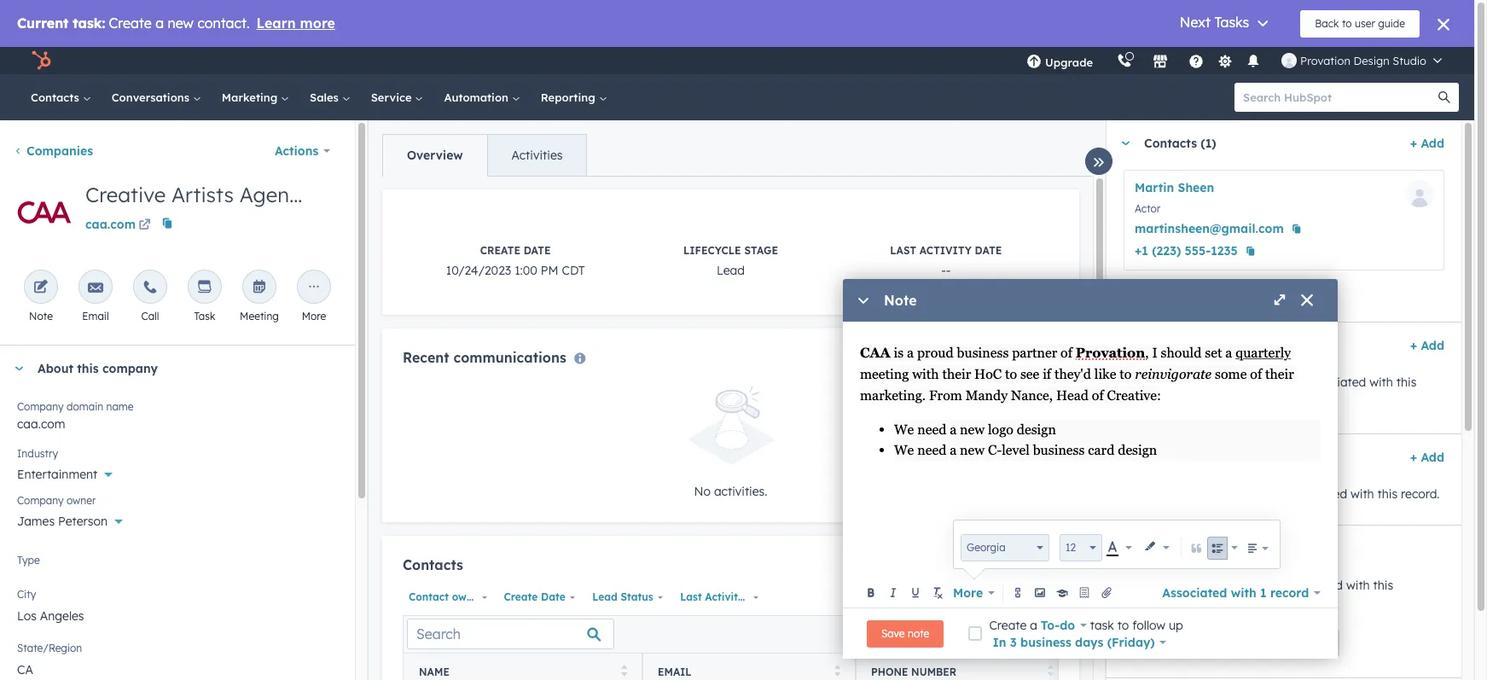 Task type: describe. For each thing, give the bounding box(es) containing it.
add inside button
[[1029, 561, 1048, 574]]

reporting link
[[531, 74, 617, 120]]

1:00
[[515, 263, 538, 278]]

track the revenue opportunities associated with this record.
[[1124, 375, 1417, 410]]

a right is
[[907, 345, 914, 361]]

service link
[[361, 74, 434, 120]]

studio
[[1393, 54, 1427, 67]]

business inside "popup button"
[[1021, 634, 1072, 650]]

menu containing provation design studio
[[1015, 47, 1454, 74]]

date inside the last activity date --
[[975, 244, 1002, 257]]

save
[[882, 627, 905, 640]]

view associated contacts
[[1124, 283, 1276, 299]]

view associated contacts link
[[1124, 281, 1276, 301]]

press to sort. element for name
[[621, 665, 627, 680]]

domain
[[67, 400, 103, 413]]

follow
[[1133, 617, 1166, 633]]

activity for last activity date
[[705, 590, 744, 603]]

peterson
[[58, 514, 108, 529]]

associated
[[1163, 585, 1227, 600]]

their for of
[[1266, 366, 1294, 382]]

james
[[17, 514, 55, 529]]

2 we from the top
[[894, 442, 914, 458]]

task to follow up
[[1087, 617, 1183, 633]]

1
[[1260, 585, 1267, 600]]

collect
[[1124, 578, 1162, 593]]

proud
[[917, 345, 954, 361]]

caret image for deals
[[1120, 343, 1131, 348]]

note image
[[33, 280, 49, 296]]

hubspot image
[[31, 50, 51, 71]]

automation
[[444, 90, 512, 104]]

lifecycle
[[684, 244, 741, 257]]

pm
[[541, 263, 559, 278]]

the for customer
[[1157, 486, 1175, 502]]

creative artists agency
[[85, 182, 311, 207]]

martin sheen
[[1135, 180, 1215, 195]]

notifications button
[[1239, 47, 1268, 74]]

10/24/2023
[[446, 263, 511, 278]]

agency
[[240, 182, 311, 207]]

hubspot link
[[20, 50, 64, 71]]

georgia
[[967, 541, 1006, 554]]

companies link
[[14, 143, 93, 159]]

customer
[[1179, 486, 1231, 502]]

a left c-
[[950, 442, 957, 458]]

+ add for track the customer requests associated with this record.
[[1410, 450, 1445, 465]]

associated for requests
[[1286, 486, 1348, 502]]

owner for company owner
[[67, 494, 96, 507]]

sales
[[310, 90, 342, 104]]

0 vertical spatial of
[[1061, 345, 1073, 361]]

1 + from the top
[[1410, 136, 1418, 151]]

this inside 'dropdown button'
[[77, 361, 99, 376]]

press to sort. element for email
[[834, 665, 841, 680]]

associated for opportunities
[[1305, 375, 1367, 390]]

partner
[[1012, 345, 1058, 361]]

notifications image
[[1246, 55, 1261, 70]]

nance,
[[1011, 387, 1053, 404]]

to right like at right bottom
[[1120, 366, 1132, 382]]

hoc
[[975, 366, 1002, 382]]

martinsheen@gmail.com link
[[1135, 218, 1284, 239]]

automation link
[[434, 74, 531, 120]]

call
[[141, 310, 159, 323]]

meeting
[[860, 366, 909, 382]]

1 new from the top
[[960, 422, 985, 438]]

payments (0)
[[1144, 541, 1224, 556]]

in 3 business days (friday) button
[[993, 632, 1167, 652]]

is
[[894, 345, 904, 361]]

to-do
[[1041, 617, 1075, 633]]

sales link
[[300, 74, 361, 120]]

they'd
[[1055, 366, 1091, 382]]

name
[[106, 400, 134, 413]]

email image
[[88, 280, 103, 296]]

this for collect and track payments associated with this company using hubspot payments.
[[1374, 578, 1394, 593]]

set
[[1205, 345, 1222, 361]]

lead status button
[[586, 586, 668, 608]]

(0) for tickets (0)
[[1190, 450, 1207, 465]]

phone number
[[871, 666, 957, 679]]

more image
[[306, 280, 322, 296]]

task
[[1090, 617, 1114, 633]]

caret image for about
[[14, 367, 24, 371]]

and
[[1165, 578, 1187, 593]]

should
[[1161, 345, 1202, 361]]

Search search field
[[407, 619, 614, 650]]

caret image for payments
[[1120, 547, 1131, 551]]

create for create date
[[504, 590, 538, 603]]

contacts (1)
[[1144, 136, 1217, 151]]

2 need from the top
[[918, 442, 947, 458]]

0 horizontal spatial provation
[[1076, 345, 1145, 361]]

deals (0)
[[1144, 338, 1198, 353]]

search button
[[1430, 83, 1459, 112]]

contacts
[[1224, 283, 1276, 299]]

calling icon button
[[1110, 49, 1139, 72]]

0 vertical spatial more
[[302, 310, 326, 323]]

press to sort. element for phone number
[[1048, 665, 1054, 680]]

create date
[[504, 590, 566, 603]]

to-
[[1041, 617, 1060, 633]]

associated with 1 record
[[1163, 585, 1309, 600]]

+ add button for track the customer requests associated with this record.
[[1410, 447, 1445, 468]]

+ for track the revenue opportunities associated with this record.
[[1410, 338, 1418, 353]]

more inside dropdown button
[[953, 585, 983, 600]]

last activity date --
[[890, 244, 1002, 278]]

1 link opens in a new window image from the top
[[139, 216, 151, 236]]

business inside 'we need a new logo design we need a new c-level business card design'
[[1033, 442, 1085, 458]]

associated for payments
[[1282, 578, 1343, 593]]

0 horizontal spatial email
[[82, 310, 109, 323]]

save note button
[[867, 620, 944, 647]]

tickets (0)
[[1144, 450, 1207, 465]]

companies
[[26, 143, 93, 159]]

using
[[1180, 598, 1210, 614]]

press to sort. image for phone number
[[1048, 665, 1054, 677]]

status
[[621, 590, 653, 603]]

actions button
[[264, 134, 341, 168]]

to left see
[[1005, 366, 1017, 382]]

james peterson
[[17, 514, 108, 529]]

caa.com inside company domain name caa.com
[[17, 416, 65, 432]]

lifecycle stage lead
[[684, 244, 778, 278]]

call image
[[143, 280, 158, 296]]

12
[[1066, 541, 1076, 554]]

task image
[[197, 280, 212, 296]]

record. for track the revenue opportunities associated with this record.
[[1124, 395, 1163, 410]]

2 link opens in a new window image from the top
[[139, 219, 151, 232]]

track for track the customer requests associated with this record.
[[1124, 486, 1154, 502]]

edit button
[[14, 182, 75, 249]]

(0) for payments (0)
[[1207, 541, 1224, 556]]

2 - from the left
[[946, 263, 951, 278]]

caa.com inside caa.com link
[[85, 217, 136, 232]]

1 - from the left
[[942, 263, 946, 278]]

james peterson button
[[17, 504, 338, 533]]

meeting with their hoc to see if they'd like to
[[860, 345, 1295, 382]]

contacts for contacts (1)
[[1144, 136, 1197, 151]]

contacts link
[[20, 74, 101, 120]]

(223)
[[1152, 243, 1181, 259]]

0 vertical spatial business
[[957, 345, 1009, 361]]

collect and track payments associated with this company using hubspot payments.
[[1124, 578, 1394, 614]]

payments
[[1222, 578, 1279, 593]]

city
[[17, 588, 36, 601]]

a right set
[[1226, 345, 1233, 361]]

with inside meeting with their hoc to see if they'd like to
[[912, 366, 939, 382]]

opportunities
[[1226, 375, 1302, 390]]

the for revenue
[[1157, 375, 1175, 390]]

press to sort. image for email
[[834, 665, 841, 677]]

contacts for contacts link at the top left of the page
[[31, 90, 83, 104]]

state/region
[[17, 642, 82, 655]]

tickets
[[1144, 450, 1187, 465]]

overview
[[407, 148, 463, 163]]

(0) for deals (0)
[[1181, 338, 1198, 353]]

2 vertical spatial contacts
[[403, 557, 463, 574]]



Task type: locate. For each thing, give the bounding box(es) containing it.
lead inside lifecycle stage lead
[[717, 263, 745, 278]]

navigation
[[382, 134, 588, 177]]

caret image
[[1120, 343, 1131, 348], [14, 367, 24, 371], [1120, 547, 1131, 551]]

with inside collect and track payments associated with this company using hubspot payments.
[[1347, 578, 1370, 593]]

navigation containing overview
[[382, 134, 588, 177]]

this inside collect and track payments associated with this company using hubspot payments.
[[1374, 578, 1394, 593]]

caret image inside deals (0) dropdown button
[[1120, 343, 1131, 348]]

business up hoc
[[957, 345, 1009, 361]]

1 horizontal spatial design
[[1118, 442, 1157, 458]]

(0) inside deals (0) dropdown button
[[1181, 338, 1198, 353]]

1 + add button from the top
[[1410, 133, 1445, 154]]

0 vertical spatial email
[[82, 310, 109, 323]]

revenue
[[1179, 375, 1223, 390]]

1 vertical spatial of
[[1250, 366, 1262, 382]]

company down about
[[17, 400, 64, 413]]

(0) inside payments (0) dropdown button
[[1207, 541, 1224, 556]]

3 + from the top
[[1410, 450, 1418, 465]]

0 horizontal spatial caa.com
[[17, 416, 65, 432]]

with inside popup button
[[1231, 585, 1257, 600]]

georgia button
[[961, 534, 1050, 562]]

3 + add from the top
[[1410, 450, 1445, 465]]

0 vertical spatial need
[[918, 422, 947, 438]]

1 caret image from the top
[[1120, 141, 1131, 146]]

new left logo
[[960, 422, 985, 438]]

1 horizontal spatial email
[[658, 666, 692, 679]]

date inside create date 10/24/2023 1:00 pm cdt
[[524, 244, 551, 257]]

1 vertical spatial need
[[918, 442, 947, 458]]

days
[[1075, 634, 1104, 650]]

1 horizontal spatial more
[[953, 585, 983, 600]]

activities link
[[487, 135, 587, 176]]

help image
[[1189, 55, 1204, 70]]

more down georgia
[[953, 585, 983, 600]]

contacts left (1)
[[1144, 136, 1197, 151]]

1 horizontal spatial last
[[890, 244, 917, 257]]

caret image for tickets (0)
[[1120, 455, 1131, 460]]

2 caret image from the top
[[1120, 455, 1131, 460]]

3 press to sort. element from the left
[[1048, 665, 1054, 680]]

the inside 'track the revenue opportunities associated with this record.'
[[1157, 375, 1175, 390]]

lead down lifecycle
[[717, 263, 745, 278]]

2 track from the top
[[1124, 486, 1154, 502]]

more button
[[950, 581, 998, 605]]

0 horizontal spatial owner
[[67, 494, 96, 507]]

of down quarterly on the right bottom of the page
[[1250, 366, 1262, 382]]

menu item
[[1105, 47, 1109, 74]]

overview link
[[383, 135, 487, 176]]

2 horizontal spatial press to sort. image
[[1048, 665, 1054, 677]]

with for track the customer requests associated with this record.
[[1351, 486, 1375, 502]]

level
[[1002, 442, 1030, 458]]

1 horizontal spatial of
[[1092, 387, 1104, 404]]

this inside 'track the revenue opportunities associated with this record.'
[[1397, 375, 1417, 390]]

caret image left contacts (1)
[[1120, 141, 1131, 146]]

their for with
[[942, 366, 971, 382]]

0 vertical spatial create
[[480, 244, 521, 257]]

type
[[17, 554, 40, 567]]

1 vertical spatial company
[[1124, 598, 1177, 614]]

(friday)
[[1107, 634, 1155, 650]]

create date 10/24/2023 1:00 pm cdt
[[446, 244, 585, 278]]

business down to-
[[1021, 634, 1072, 650]]

link opens in a new window image
[[139, 216, 151, 236], [139, 219, 151, 232]]

track inside 'track the revenue opportunities associated with this record.'
[[1124, 375, 1154, 390]]

555-
[[1185, 243, 1211, 259]]

1 vertical spatial note
[[29, 310, 53, 323]]

search image
[[1439, 91, 1451, 103]]

lead
[[717, 263, 745, 278], [592, 590, 618, 603]]

contact
[[409, 590, 449, 603]]

lead inside popup button
[[592, 590, 618, 603]]

,
[[1145, 345, 1149, 361]]

like
[[1095, 366, 1117, 382]]

requests
[[1235, 486, 1283, 502]]

design right "card"
[[1118, 442, 1157, 458]]

email
[[82, 310, 109, 323], [658, 666, 692, 679]]

the
[[1157, 375, 1175, 390], [1157, 486, 1175, 502]]

their up from
[[942, 366, 971, 382]]

note right minimize dialog "image"
[[884, 292, 917, 309]]

1 horizontal spatial record.
[[1401, 486, 1440, 502]]

to-do button
[[1041, 615, 1087, 635]]

1 vertical spatial activity
[[705, 590, 744, 603]]

associated right requests
[[1286, 486, 1348, 502]]

1 we from the top
[[894, 422, 914, 438]]

(0) up track
[[1207, 541, 1224, 556]]

0 vertical spatial lead
[[717, 263, 745, 278]]

new
[[960, 422, 985, 438], [960, 442, 985, 458]]

caret image left ,
[[1120, 343, 1131, 348]]

1 horizontal spatial provation
[[1301, 54, 1351, 67]]

1 their from the left
[[942, 366, 971, 382]]

press to sort. image for name
[[621, 665, 627, 677]]

1 vertical spatial last
[[680, 590, 702, 603]]

to
[[1005, 366, 1017, 382], [1120, 366, 1132, 382], [1118, 617, 1129, 633]]

more down more icon
[[302, 310, 326, 323]]

add button
[[1002, 557, 1059, 579]]

2 company from the top
[[17, 494, 64, 507]]

associated inside collect and track payments associated with this company using hubspot payments.
[[1282, 578, 1343, 593]]

1 vertical spatial contacts
[[1144, 136, 1197, 151]]

new left c-
[[960, 442, 985, 458]]

provation up like at right bottom
[[1076, 345, 1145, 361]]

create for create date 10/24/2023 1:00 pm cdt
[[480, 244, 521, 257]]

company up name
[[102, 361, 158, 376]]

12 button
[[1060, 534, 1103, 562]]

City text field
[[17, 598, 338, 632]]

no activities. alert
[[403, 387, 1059, 502]]

0 vertical spatial company
[[102, 361, 158, 376]]

contacts up contact
[[403, 557, 463, 574]]

track the customer requests associated with this record.
[[1124, 486, 1440, 502]]

entertainment
[[17, 467, 98, 482]]

0 vertical spatial record.
[[1124, 395, 1163, 410]]

in 3 business days (friday)
[[993, 634, 1155, 650]]

press to sort. image
[[621, 665, 627, 677], [834, 665, 841, 677], [1048, 665, 1054, 677]]

1 need from the top
[[918, 422, 947, 438]]

create up 3
[[989, 617, 1027, 633]]

2 vertical spatial caret image
[[1120, 547, 1131, 551]]

1 horizontal spatial press to sort. image
[[834, 665, 841, 677]]

(0) left set
[[1181, 338, 1198, 353]]

press to sort. element
[[621, 665, 627, 680], [834, 665, 841, 680], [1048, 665, 1054, 680]]

associated inside view associated contacts link
[[1156, 283, 1221, 299]]

some of their marketing. from mandy nance, head of creative:
[[860, 366, 1298, 404]]

c-
[[988, 442, 1002, 458]]

about this company button
[[0, 346, 338, 392]]

1 horizontal spatial note
[[884, 292, 917, 309]]

0 horizontal spatial contacts
[[31, 90, 83, 104]]

menu
[[1015, 47, 1454, 74]]

logo
[[988, 422, 1014, 438]]

the down i
[[1157, 375, 1175, 390]]

caret image right "card"
[[1120, 455, 1131, 460]]

0 horizontal spatial company
[[102, 361, 158, 376]]

their inside some of their marketing. from mandy nance, head of creative:
[[1266, 366, 1294, 382]]

owner right contact
[[452, 590, 484, 603]]

+ add button
[[1410, 133, 1445, 154], [1410, 335, 1445, 356], [1410, 447, 1445, 468]]

caret image left about
[[14, 367, 24, 371]]

2 horizontal spatial of
[[1250, 366, 1262, 382]]

reinvigorate
[[1135, 366, 1212, 382]]

with for collect and track payments associated with this company using hubspot payments.
[[1347, 578, 1370, 593]]

press to sort. element down the lead status popup button
[[621, 665, 627, 680]]

+ add for track the revenue opportunities associated with this record.
[[1410, 338, 1445, 353]]

stage
[[744, 244, 778, 257]]

a left to-
[[1030, 617, 1038, 633]]

provation design studio button
[[1272, 47, 1452, 74]]

associated right "opportunities"
[[1305, 375, 1367, 390]]

0 horizontal spatial press to sort. element
[[621, 665, 627, 680]]

0 vertical spatial caret image
[[1120, 343, 1131, 348]]

contacts inside dropdown button
[[1144, 136, 1197, 151]]

expand dialog image
[[1273, 294, 1287, 308]]

we need a new logo design we need a new c-level business card design
[[894, 422, 1157, 458]]

press to sort. image down the lead status popup button
[[621, 665, 627, 677]]

press to sort. image left phone
[[834, 665, 841, 677]]

record. inside 'track the revenue opportunities associated with this record.'
[[1124, 395, 1163, 410]]

contact owner button
[[403, 586, 491, 608]]

2 vertical spatial business
[[1021, 634, 1072, 650]]

meeting
[[240, 310, 279, 323]]

of down like at right bottom
[[1092, 387, 1104, 404]]

settings image
[[1217, 54, 1233, 70]]

1235
[[1211, 243, 1238, 259]]

1 track from the top
[[1124, 375, 1154, 390]]

0 vertical spatial contacts
[[31, 90, 83, 104]]

last for last activity date
[[680, 590, 702, 603]]

note
[[908, 627, 930, 640]]

1 horizontal spatial contacts
[[403, 557, 463, 574]]

2 vertical spatial create
[[989, 617, 1027, 633]]

deals
[[1144, 338, 1178, 353]]

activity for last activity date --
[[920, 244, 972, 257]]

(0) right tickets
[[1190, 450, 1207, 465]]

with
[[912, 366, 939, 382], [1370, 375, 1393, 390], [1351, 486, 1375, 502], [1347, 578, 1370, 593], [1231, 585, 1257, 600]]

caret image inside 'tickets (0)' dropdown button
[[1120, 455, 1131, 460]]

0 vertical spatial + add button
[[1410, 133, 1445, 154]]

2 press to sort. image from the left
[[834, 665, 841, 677]]

caret image inside payments (0) dropdown button
[[1120, 547, 1131, 551]]

meeting image
[[252, 280, 267, 296]]

help button
[[1182, 47, 1211, 74]]

calling icon image
[[1117, 54, 1133, 69]]

design up level
[[1017, 422, 1056, 438]]

0 horizontal spatial activity
[[705, 590, 744, 603]]

2 the from the top
[[1157, 486, 1175, 502]]

activity inside the last activity date --
[[920, 244, 972, 257]]

create inside create date 10/24/2023 1:00 pm cdt
[[480, 244, 521, 257]]

1 vertical spatial owner
[[452, 590, 484, 603]]

(1)
[[1201, 136, 1217, 151]]

0 vertical spatial caa.com
[[85, 217, 136, 232]]

+ for track the customer requests associated with this record.
[[1410, 450, 1418, 465]]

caa.com down "creative"
[[85, 217, 136, 232]]

their down quarterly on the right bottom of the page
[[1266, 366, 1294, 382]]

0 vertical spatial track
[[1124, 375, 1154, 390]]

company
[[102, 361, 158, 376], [1124, 598, 1177, 614]]

company for company domain name caa.com
[[17, 400, 64, 413]]

1 vertical spatial email
[[658, 666, 692, 679]]

group
[[1208, 536, 1243, 559]]

3 press to sort. image from the left
[[1048, 665, 1054, 677]]

0 vertical spatial + add
[[1410, 136, 1445, 151]]

2 press to sort. element from the left
[[834, 665, 841, 680]]

1 vertical spatial caret image
[[1120, 455, 1131, 460]]

of up the they'd
[[1061, 345, 1073, 361]]

2 + add from the top
[[1410, 338, 1445, 353]]

0 horizontal spatial last
[[680, 590, 702, 603]]

1 vertical spatial business
[[1033, 442, 1085, 458]]

1 press to sort. element from the left
[[621, 665, 627, 680]]

0 vertical spatial last
[[890, 244, 917, 257]]

minimize dialog image
[[857, 294, 870, 308]]

press to sort. element down in 3 business days (friday)
[[1048, 665, 1054, 680]]

1 vertical spatial more
[[953, 585, 983, 600]]

0 vertical spatial design
[[1017, 422, 1056, 438]]

caret image up collect
[[1120, 547, 1131, 551]]

3 + add button from the top
[[1410, 447, 1445, 468]]

2 + add button from the top
[[1410, 335, 1445, 356]]

0 vertical spatial (0)
[[1181, 338, 1198, 353]]

card
[[1088, 442, 1115, 458]]

1 vertical spatial caret image
[[14, 367, 24, 371]]

+1 (223) 555-1235 button
[[1135, 241, 1238, 261]]

last inside the last activity date --
[[890, 244, 917, 257]]

caa.com up "industry"
[[17, 416, 65, 432]]

provation inside popup button
[[1301, 54, 1351, 67]]

1 vertical spatial + add
[[1410, 338, 1445, 353]]

note down note icon at the top left
[[29, 310, 53, 323]]

(0) inside 'tickets (0)' dropdown button
[[1190, 450, 1207, 465]]

-
[[942, 263, 946, 278], [946, 263, 951, 278]]

1 vertical spatial track
[[1124, 486, 1154, 502]]

1 the from the top
[[1157, 375, 1175, 390]]

payments
[[1144, 541, 1204, 556]]

track
[[1124, 375, 1154, 390], [1124, 486, 1154, 502]]

0 vertical spatial we
[[894, 422, 914, 438]]

1 vertical spatial company
[[17, 494, 64, 507]]

create for create a
[[989, 617, 1027, 633]]

1 vertical spatial lead
[[592, 590, 618, 603]]

actions
[[275, 143, 319, 159]]

0 vertical spatial owner
[[67, 494, 96, 507]]

create date button
[[498, 586, 580, 608]]

0 vertical spatial +
[[1410, 136, 1418, 151]]

2 + from the top
[[1410, 338, 1418, 353]]

caret image for contacts (1)
[[1120, 141, 1131, 146]]

1 company from the top
[[17, 400, 64, 413]]

+ add button for track the revenue opportunities associated with this record.
[[1410, 335, 1445, 356]]

0 vertical spatial note
[[884, 292, 917, 309]]

0 horizontal spatial more
[[302, 310, 326, 323]]

provation right james peterson icon
[[1301, 54, 1351, 67]]

a down from
[[950, 422, 957, 438]]

to up (friday)
[[1118, 617, 1129, 633]]

owner up peterson
[[67, 494, 96, 507]]

lead left status
[[592, 590, 618, 603]]

head
[[1056, 387, 1089, 404]]

Search HubSpot search field
[[1235, 83, 1444, 112]]

+1 (223) 555-1235
[[1135, 243, 1238, 259]]

0 vertical spatial company
[[17, 400, 64, 413]]

this for track the customer requests associated with this record.
[[1378, 486, 1398, 502]]

their inside meeting with their hoc to see if they'd like to
[[942, 366, 971, 382]]

1 vertical spatial +
[[1410, 338, 1418, 353]]

1 + add from the top
[[1410, 136, 1445, 151]]

james peterson image
[[1282, 53, 1297, 68]]

State/Region text field
[[17, 652, 338, 680]]

1 vertical spatial provation
[[1076, 345, 1145, 361]]

close dialog image
[[1301, 294, 1314, 308]]

associated
[[1156, 283, 1221, 299], [1305, 375, 1367, 390], [1286, 486, 1348, 502], [1282, 578, 1343, 593]]

1 vertical spatial the
[[1157, 486, 1175, 502]]

1 horizontal spatial company
[[1124, 598, 1177, 614]]

2 vertical spatial + add button
[[1410, 447, 1445, 468]]

recent
[[403, 349, 449, 366]]

2 their from the left
[[1266, 366, 1294, 382]]

1 horizontal spatial owner
[[452, 590, 484, 603]]

with for track the revenue opportunities associated with this record.
[[1370, 375, 1393, 390]]

0 vertical spatial provation
[[1301, 54, 1351, 67]]

2 horizontal spatial contacts
[[1144, 136, 1197, 151]]

caret image
[[1120, 141, 1131, 146], [1120, 455, 1131, 460]]

associated down +1 (223) 555-1235 button
[[1156, 283, 1221, 299]]

track for track the revenue opportunities associated with this record.
[[1124, 375, 1154, 390]]

0 horizontal spatial of
[[1061, 345, 1073, 361]]

1 horizontal spatial activity
[[920, 244, 972, 257]]

2 vertical spatial (0)
[[1207, 541, 1224, 556]]

activities.
[[714, 484, 768, 499]]

1 horizontal spatial lead
[[717, 263, 745, 278]]

associated up payments. on the right of page
[[1282, 578, 1343, 593]]

upgrade image
[[1027, 55, 1042, 70]]

artists
[[171, 182, 234, 207]]

design
[[1354, 54, 1390, 67]]

the down tickets
[[1157, 486, 1175, 502]]

record. for track the customer requests associated with this record.
[[1401, 486, 1440, 502]]

1 vertical spatial we
[[894, 442, 914, 458]]

caret image inside contacts (1) dropdown button
[[1120, 141, 1131, 146]]

about
[[38, 361, 73, 376]]

last activity date
[[680, 590, 772, 603]]

provation design studio
[[1301, 54, 1427, 67]]

task
[[194, 310, 215, 323]]

0 vertical spatial the
[[1157, 375, 1175, 390]]

1 vertical spatial caa.com
[[17, 416, 65, 432]]

company for company owner
[[17, 494, 64, 507]]

create up search search field
[[504, 590, 538, 603]]

associated inside 'track the revenue opportunities associated with this record.'
[[1305, 375, 1367, 390]]

caa.com
[[85, 217, 136, 232], [17, 416, 65, 432]]

2 horizontal spatial press to sort. element
[[1048, 665, 1054, 680]]

0 vertical spatial activity
[[920, 244, 972, 257]]

marketing
[[222, 90, 281, 104]]

0 horizontal spatial press to sort. image
[[621, 665, 627, 677]]

last for last activity date --
[[890, 244, 917, 257]]

with inside 'track the revenue opportunities associated with this record.'
[[1370, 375, 1393, 390]]

1 horizontal spatial their
[[1266, 366, 1294, 382]]

track down ,
[[1124, 375, 1154, 390]]

entertainment button
[[17, 457, 338, 486]]

1 vertical spatial new
[[960, 442, 985, 458]]

last inside popup button
[[680, 590, 702, 603]]

company up "follow"
[[1124, 598, 1177, 614]]

2 vertical spatial +
[[1410, 450, 1418, 465]]

company up james
[[17, 494, 64, 507]]

caret image inside the about this company 'dropdown button'
[[14, 367, 24, 371]]

this for track the revenue opportunities associated with this record.
[[1397, 375, 1417, 390]]

0 vertical spatial caret image
[[1120, 141, 1131, 146]]

business left "card"
[[1033, 442, 1085, 458]]

1 horizontal spatial caa.com
[[85, 217, 136, 232]]

0 horizontal spatial record.
[[1124, 395, 1163, 410]]

1 vertical spatial + add button
[[1410, 335, 1445, 356]]

create inside popup button
[[504, 590, 538, 603]]

1 vertical spatial record.
[[1401, 486, 1440, 502]]

marketplaces image
[[1153, 55, 1168, 70]]

track down tickets
[[1124, 486, 1154, 502]]

creative:
[[1107, 387, 1161, 404]]

+
[[1410, 136, 1418, 151], [1410, 338, 1418, 353], [1410, 450, 1418, 465]]

2 new from the top
[[960, 442, 985, 458]]

company inside collect and track payments associated with this company using hubspot payments.
[[1124, 598, 1177, 614]]

recent communications
[[403, 349, 566, 366]]

press to sort. element left phone
[[834, 665, 841, 680]]

owner inside popup button
[[452, 590, 484, 603]]

contacts
[[31, 90, 83, 104], [1144, 136, 1197, 151], [403, 557, 463, 574]]

0 horizontal spatial lead
[[592, 590, 618, 603]]

contacts down hubspot link
[[31, 90, 83, 104]]

press to sort. image down in 3 business days (friday)
[[1048, 665, 1054, 677]]

create up 10/24/2023
[[480, 244, 521, 257]]

1 vertical spatial design
[[1118, 442, 1157, 458]]

0 horizontal spatial design
[[1017, 422, 1056, 438]]

1 horizontal spatial press to sort. element
[[834, 665, 841, 680]]

0 vertical spatial new
[[960, 422, 985, 438]]

conversations link
[[101, 74, 211, 120]]

mandy
[[966, 387, 1008, 404]]

0 horizontal spatial their
[[942, 366, 971, 382]]

1 vertical spatial (0)
[[1190, 450, 1207, 465]]

company inside company domain name caa.com
[[17, 400, 64, 413]]

activity inside popup button
[[705, 590, 744, 603]]

1 press to sort. image from the left
[[621, 665, 627, 677]]

company inside 'dropdown button'
[[102, 361, 158, 376]]

0 horizontal spatial note
[[29, 310, 53, 323]]

design
[[1017, 422, 1056, 438], [1118, 442, 1157, 458]]

owner for contact owner
[[452, 590, 484, 603]]

create a
[[989, 617, 1041, 633]]



Task type: vqa. For each thing, say whether or not it's contained in the screenshot.
Companies
yes



